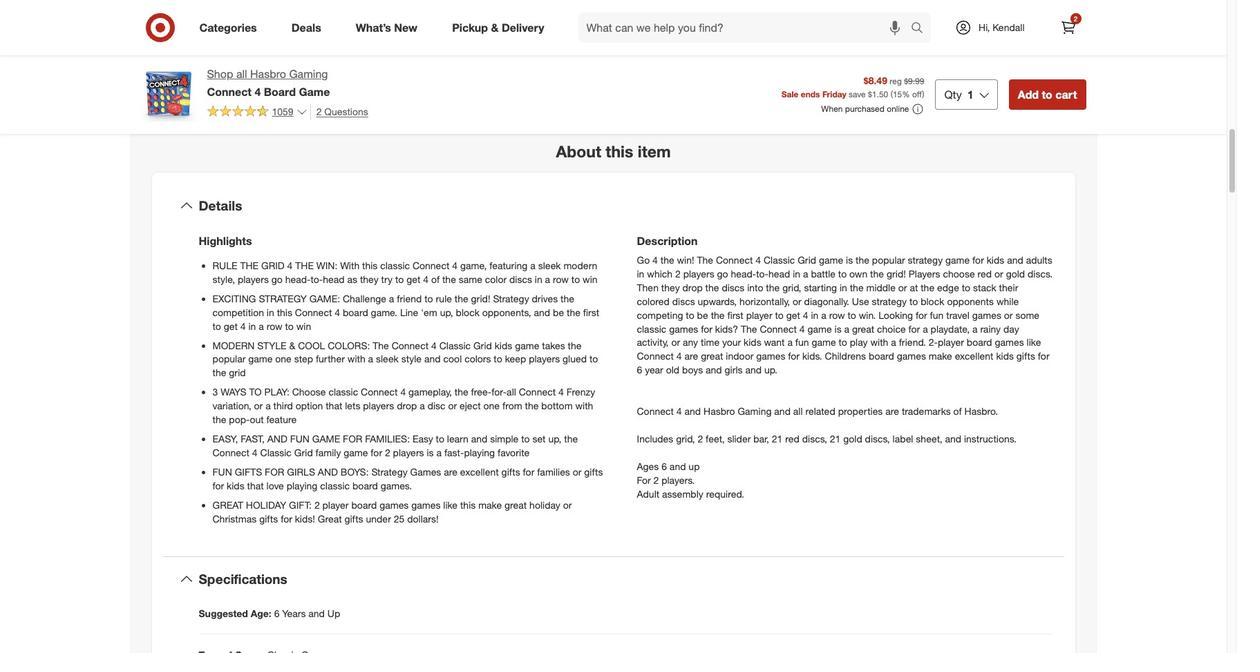 Task type: locate. For each thing, give the bounding box(es) containing it.
this inside rule the grid 4 the win: with this classic connect 4 game, featuring a sleek modern style, players go head-to-head as they try to get 4 of the same color discs in a row to win
[[362, 259, 378, 271]]

go down grid at top
[[271, 273, 283, 285]]

2 horizontal spatial the
[[741, 323, 757, 334]]

with down frenzy
[[575, 400, 593, 412]]

game up battle
[[819, 254, 843, 265]]

1 vertical spatial excellent
[[460, 466, 499, 478]]

all inside 3 ways to play: choose classic connect 4 gameplay, the free-for-all connect 4 frenzy variation, or a third option that lets players drop a disc or eject one from the bottom with the pop-out feature
[[507, 386, 516, 398]]

1 vertical spatial fun
[[213, 466, 232, 478]]

are inside go 4 the win! the connect 4 classic grid game is the popular strategy game for kids and adults in which 2 players go head-to-head in a battle to own the grid! players choose red or gold discs. then they drop the discs into the grid, starting in the middle or at the edge to stack their colored discs upwards, horizontally, or diagonally. use strategy to block opponents while competing to be the first player to get 4 in a row to win. looking for fun travel games or some classic games for kids? the connect 4 game is a great choice for a playdate, a rainy day activity, or any time your kids want a fun game to play with a friend. 2-player board games like connect 4 are great indoor games for kids. childrens board games make excellent kids gifts for 6 year old boys and girls and up.
[[685, 350, 698, 362]]

sleek left the modern
[[538, 259, 561, 271]]

get inside exciting strategy game: challenge a friend to rule the grid! strategy drives the competition in this connect 4 board game. line 'em up, block opponents, and be the first to get 4 in a row to win
[[224, 320, 238, 332]]

line
[[400, 306, 418, 318]]

0 horizontal spatial all
[[236, 67, 247, 81]]

1 horizontal spatial strategy
[[908, 254, 943, 265]]

4 inside modern style & cool colors: the connect 4 classic grid kids game takes the popular game one step further with a sleek style and cool colors to keep players glued to the grid
[[431, 339, 437, 351]]

fun left game
[[290, 433, 310, 445]]

image gallery element
[[141, 0, 597, 109]]

1 vertical spatial drop
[[397, 400, 417, 412]]

$8.49 reg $9.99 sale ends friday save $ 1.50 ( 15 % off )
[[781, 75, 924, 100]]

friend
[[397, 292, 422, 304]]

connect down shop
[[207, 85, 252, 99]]

hasbro up feet,
[[704, 405, 735, 417]]

1 horizontal spatial win
[[583, 273, 598, 285]]

the left win:
[[295, 259, 314, 271]]

for inside easy, fast, and fun game for families: easy to learn and simple to set up, the connect 4 classic grid family game for 2 players is a fast-playing favorite
[[371, 447, 382, 459]]

or inside the great holiday gift: 2 player board games games like this make great holiday or christmas gifts for kids! great gifts under 25 dollars!
[[563, 499, 572, 511]]

fun gifts for girls and boys: strategy games are excellent gifts for families or gifts for kids that love playing classic board games.
[[213, 466, 603, 492]]

kendall
[[993, 21, 1025, 33]]

classic inside rule the grid 4 the win: with this classic connect 4 game, featuring a sleek modern style, players go head-to-head as they try to get 4 of the same color discs in a row to win
[[380, 259, 410, 271]]

to up style
[[285, 320, 294, 332]]

1 horizontal spatial that
[[326, 400, 342, 412]]

0 vertical spatial strategy
[[493, 292, 529, 304]]

they inside rule the grid 4 the win: with this classic connect 4 game, featuring a sleek modern style, players go head-to-head as they try to get 4 of the same color discs in a row to win
[[360, 273, 379, 285]]

learn
[[447, 433, 468, 445]]

categories link
[[188, 12, 274, 43]]

to inside button
[[1042, 88, 1052, 101]]

0 horizontal spatial player
[[322, 499, 349, 511]]

connect up year
[[637, 350, 674, 362]]

gifts down the holiday
[[259, 513, 278, 525]]

1 horizontal spatial red
[[978, 267, 992, 279]]

row inside exciting strategy game: challenge a friend to rule the grid! strategy drives the competition in this connect 4 board game. line 'em up, block opponents, and be the first to get 4 in a row to win
[[267, 320, 282, 332]]

show more images
[[321, 87, 416, 100]]

discs, left label
[[865, 433, 890, 445]]

0 vertical spatial with
[[870, 336, 888, 348]]

drop
[[682, 281, 703, 293], [397, 400, 417, 412]]

2 right for
[[653, 474, 659, 486]]

for down some
[[1038, 350, 1049, 362]]

1 horizontal spatial discs
[[672, 295, 695, 307]]

like down the fun gifts for girls and boys: strategy games are excellent gifts for families or gifts for kids that love playing classic board games.
[[443, 499, 458, 511]]

red up "stack"
[[978, 267, 992, 279]]

classic up activity, at the right bottom of page
[[637, 323, 666, 334]]

block inside exciting strategy game: challenge a friend to rule the grid! strategy drives the competition in this connect 4 board game. line 'em up, block opponents, and be the first to get 4 in a row to win
[[456, 306, 480, 318]]

2 vertical spatial grid
[[294, 447, 313, 459]]

discs, down connect 4 and hasbro gaming and all related properties are trademarks of hasbro.
[[802, 433, 827, 445]]

row
[[553, 273, 569, 285], [829, 309, 845, 321], [267, 320, 282, 332]]

gold inside go 4 the win! the connect 4 classic grid game is the popular strategy game for kids and adults in which 2 players go head-to-head in a battle to own the grid! players choose red or gold discs. then they drop the discs into the grid, starting in the middle or at the edge to stack their colored discs upwards, horizontally, or diagonally. use strategy to block opponents while competing to be the first player to get 4 in a row to win. looking for fun travel games or some classic games for kids? the connect 4 game is a great choice for a playdate, a rainy day activity, or any time your kids want a fun game to play with a friend. 2-player board games like connect 4 are great indoor games for kids. childrens board games make excellent kids gifts for 6 year old boys and girls and up.
[[1006, 267, 1025, 279]]

2 inside easy, fast, and fun game for families: easy to learn and simple to set up, the connect 4 classic grid family game for 2 players is a fast-playing favorite
[[385, 447, 390, 459]]

1 horizontal spatial drop
[[682, 281, 703, 293]]

make down 2-
[[929, 350, 952, 362]]

games down day on the right
[[995, 336, 1024, 348]]

head down win:
[[323, 273, 345, 285]]

gift:
[[289, 499, 312, 511]]

glued
[[563, 353, 587, 365]]

style
[[257, 339, 286, 351]]

to up any
[[686, 309, 694, 321]]

a down "colors:"
[[368, 353, 373, 365]]

games up any
[[669, 323, 698, 334]]

2 horizontal spatial get
[[786, 309, 800, 321]]

of inside rule the grid 4 the win: with this classic connect 4 game, featuring a sleek modern style, players go head-to-head as they try to get 4 of the same color discs in a row to win
[[431, 273, 440, 285]]

to up "childrens"
[[839, 336, 847, 348]]

$
[[868, 89, 872, 100]]

strategy inside exciting strategy game: challenge a friend to rule the grid! strategy drives the competition in this connect 4 board game. line 'em up, block opponents, and be the first to get 4 in a row to win
[[493, 292, 529, 304]]

red right bar,
[[785, 433, 800, 445]]

0 vertical spatial grid
[[798, 254, 816, 265]]

6 inside go 4 the win! the connect 4 classic grid game is the popular strategy game for kids and adults in which 2 players go head-to-head in a battle to own the grid! players choose red or gold discs. then they drop the discs into the grid, starting in the middle or at the edge to stack their colored discs upwards, horizontally, or diagonally. use strategy to block opponents while competing to be the first player to get 4 in a row to win. looking for fun travel games or some classic games for kids? the connect 4 game is a great choice for a playdate, a rainy day activity, or any time your kids want a fun game to play with a friend. 2-player board games like connect 4 are great indoor games for kids. childrens board games make excellent kids gifts for 6 year old boys and girls and up.
[[637, 364, 642, 376]]

row down the modern
[[553, 273, 569, 285]]

2 inside ages 6 and up for 2 players. adult assembly required.
[[653, 474, 659, 486]]

1 horizontal spatial is
[[835, 323, 842, 334]]

strategy
[[259, 292, 307, 304]]

0 vertical spatial gold
[[1006, 267, 1025, 279]]

strategy up players
[[908, 254, 943, 265]]

1 vertical spatial hasbro
[[704, 405, 735, 417]]

like inside go 4 the win! the connect 4 classic grid game is the popular strategy game for kids and adults in which 2 players go head-to-head in a battle to own the grid! players choose red or gold discs. then they drop the discs into the grid, starting in the middle or at the edge to stack their colored discs upwards, horizontally, or diagonally. use strategy to block opponents while competing to be the first player to get 4 in a row to win. looking for fun travel games or some classic games for kids? the connect 4 game is a great choice for a playdate, a rainy day activity, or any time your kids want a fun game to play with a friend. 2-player board games like connect 4 are great indoor games for kids. childrens board games make excellent kids gifts for 6 year old boys and girls and up.
[[1027, 336, 1041, 348]]

pop-
[[229, 414, 250, 425]]

6
[[637, 364, 642, 376], [661, 461, 667, 472], [274, 608, 280, 620]]

hi,
[[979, 21, 990, 33]]

'em
[[421, 306, 437, 318]]

2 horizontal spatial all
[[793, 405, 803, 417]]

that
[[326, 400, 342, 412], [247, 480, 264, 492]]

is up own
[[846, 254, 853, 265]]

the
[[240, 259, 259, 271], [295, 259, 314, 271]]

1 vertical spatial for
[[265, 466, 284, 478]]

kids inside the fun gifts for girls and boys: strategy games are excellent gifts for families or gifts for kids that love playing classic board games.
[[227, 480, 244, 492]]

for right game
[[343, 433, 362, 445]]

with inside go 4 the win! the connect 4 classic grid game is the popular strategy game for kids and adults in which 2 players go head-to-head in a battle to own the grid! players choose red or gold discs. then they drop the discs into the grid, starting in the middle or at the edge to stack their colored discs upwards, horizontally, or diagonally. use strategy to block opponents while competing to be the first player to get 4 in a row to win. looking for fun travel games or some classic games for kids? the connect 4 game is a great choice for a playdate, a rainy day activity, or any time your kids want a fun game to play with a friend. 2-player board games like connect 4 are great indoor games for kids. childrens board games make excellent kids gifts for 6 year old boys and girls and up.
[[870, 336, 888, 348]]

are inside the fun gifts for girls and boys: strategy games are excellent gifts for families or gifts for kids that love playing classic board games.
[[444, 466, 457, 478]]

0 horizontal spatial grid!
[[471, 292, 490, 304]]

connect
[[207, 85, 252, 99], [716, 254, 753, 265], [413, 259, 449, 271], [295, 306, 332, 318], [760, 323, 797, 334], [392, 339, 429, 351], [637, 350, 674, 362], [361, 386, 398, 398], [519, 386, 556, 398], [637, 405, 674, 417], [213, 447, 249, 459]]

grid inside modern style & cool colors: the connect 4 classic grid kids game takes the popular game one step further with a sleek style and cool colors to keep players glued to the grid
[[473, 339, 492, 351]]

adults
[[1026, 254, 1052, 265]]

exciting
[[213, 292, 256, 304]]

with inside 3 ways to play: choose classic connect 4 gameplay, the free-for-all connect 4 frenzy variation, or a third option that lets players drop a disc or eject one from the bottom with the pop-out feature
[[575, 400, 593, 412]]

great holiday gift: 2 player board games games like this make great holiday or christmas gifts for kids! great gifts under 25 dollars!
[[213, 499, 572, 525]]

in down the diagonally. on the right top
[[811, 309, 819, 321]]

1 vertical spatial that
[[247, 480, 264, 492]]

or right holiday
[[563, 499, 572, 511]]

to- up into
[[756, 267, 769, 279]]

option
[[296, 400, 323, 412]]

discs up upwards,
[[722, 281, 745, 293]]

fun left gifts
[[213, 466, 232, 478]]

1 vertical spatial grid
[[473, 339, 492, 351]]

board down challenge
[[343, 306, 368, 318]]

are down any
[[685, 350, 698, 362]]

1 discs, from the left
[[802, 433, 827, 445]]

grid! down same
[[471, 292, 490, 304]]

classic inside 3 ways to play: choose classic connect 4 gameplay, the free-for-all connect 4 frenzy variation, or a third option that lets players drop a disc or eject one from the bottom with the pop-out feature
[[329, 386, 358, 398]]

grid up battle
[[798, 254, 816, 265]]

win inside rule the grid 4 the win: with this classic connect 4 game, featuring a sleek modern style, players go head-to-head as they try to get 4 of the same color discs in a row to win
[[583, 273, 598, 285]]

1 vertical spatial grid!
[[471, 292, 490, 304]]

2 vertical spatial classic
[[260, 447, 292, 459]]

head- up into
[[731, 267, 756, 279]]

21 down related
[[830, 433, 841, 445]]

show
[[321, 87, 349, 100]]

1 vertical spatial and
[[318, 466, 338, 478]]

your
[[722, 336, 741, 348]]

suggested age: 6 years and up
[[199, 608, 340, 620]]

1 horizontal spatial head-
[[731, 267, 756, 279]]

red
[[978, 267, 992, 279], [785, 433, 800, 445]]

1 horizontal spatial fun
[[930, 309, 944, 321]]

fun inside the fun gifts for girls and boys: strategy games are excellent gifts for families or gifts for kids that love playing classic board games.
[[213, 466, 232, 478]]

for
[[637, 474, 651, 486]]

qty 1
[[944, 88, 974, 101]]

2 discs, from the left
[[865, 433, 890, 445]]

2 horizontal spatial row
[[829, 309, 845, 321]]

discs.
[[1028, 267, 1053, 279]]

classic down fast,
[[260, 447, 292, 459]]

love
[[266, 480, 284, 492]]

1 horizontal spatial to-
[[756, 267, 769, 279]]

and inside exciting strategy game: challenge a friend to rule the grid! strategy drives the competition in this connect 4 board game. line 'em up, block opponents, and be the first to get 4 in a row to win
[[534, 306, 550, 318]]

great
[[318, 513, 342, 525]]

the right "colors:"
[[373, 339, 389, 351]]

head-
[[731, 267, 756, 279], [285, 273, 311, 285]]

into
[[747, 281, 763, 293]]

1 horizontal spatial excellent
[[955, 350, 993, 362]]

1 horizontal spatial and
[[318, 466, 338, 478]]

fun up playdate,
[[930, 309, 944, 321]]

win
[[583, 273, 598, 285], [296, 320, 311, 332]]

strategy up the looking
[[872, 295, 907, 307]]

1 horizontal spatial grid!
[[887, 267, 906, 279]]

in down competition
[[248, 320, 256, 332]]

connect down the easy,
[[213, 447, 249, 459]]

0 vertical spatial classic
[[764, 254, 795, 265]]

style
[[401, 353, 422, 365]]

in up drives
[[535, 273, 542, 285]]

like down some
[[1027, 336, 1041, 348]]

0 horizontal spatial go
[[271, 273, 283, 285]]

0 horizontal spatial discs,
[[802, 433, 827, 445]]

friend.
[[899, 336, 926, 348]]

0 horizontal spatial 6
[[274, 608, 280, 620]]

cool
[[298, 339, 325, 351]]

0 vertical spatial like
[[1027, 336, 1041, 348]]

modern
[[213, 339, 255, 351]]

go inside go 4 the win! the connect 4 classic grid game is the popular strategy game for kids and adults in which 2 players go head-to-head in a battle to own the grid! players choose red or gold discs. then they drop the discs into the grid, starting in the middle or at the edge to stack their colored discs upwards, horizontally, or diagonally. use strategy to block opponents while competing to be the first player to get 4 in a row to win. looking for fun travel games or some classic games for kids? the connect 4 game is a great choice for a playdate, a rainy day activity, or any time your kids want a fun game to play with a friend. 2-player board games like connect 4 are great indoor games for kids. childrens board games make excellent kids gifts for 6 year old boys and girls and up.
[[717, 267, 728, 279]]

shop
[[207, 67, 233, 81]]

1 vertical spatial like
[[443, 499, 458, 511]]

0 horizontal spatial great
[[505, 499, 527, 511]]

sponsored
[[1045, 84, 1086, 94]]

connect 4 board game, 6 of 8 image
[[374, 0, 597, 67]]

4 inside easy, fast, and fun game for families: easy to learn and simple to set up, the connect 4 classic grid family game for 2 players is a fast-playing favorite
[[252, 447, 258, 459]]

2 vertical spatial the
[[373, 339, 389, 351]]

kids!
[[295, 513, 315, 525]]

time
[[701, 336, 720, 348]]

1 horizontal spatial grid,
[[782, 281, 801, 293]]

modern
[[564, 259, 597, 271]]

this left item at top
[[606, 142, 633, 161]]

1 horizontal spatial all
[[507, 386, 516, 398]]

win down the modern
[[583, 273, 598, 285]]

0 horizontal spatial strategy
[[371, 466, 408, 478]]

2 horizontal spatial is
[[846, 254, 853, 265]]

games up dollars! at the bottom
[[411, 499, 441, 511]]

they inside go 4 the win! the connect 4 classic grid game is the popular strategy game for kids and adults in which 2 players go head-to-head in a battle to own the grid! players choose red or gold discs. then they drop the discs into the grid, starting in the middle or at the edge to stack their colored discs upwards, horizontally, or diagonally. use strategy to block opponents while competing to be the first player to get 4 in a row to win. looking for fun travel games or some classic games for kids? the connect 4 game is a great choice for a playdate, a rainy day activity, or any time your kids want a fun game to play with a friend. 2-player board games like connect 4 are great indoor games for kids. childrens board games make excellent kids gifts for 6 year old boys and girls and up.
[[661, 281, 680, 293]]

discs inside rule the grid 4 the win: with this classic connect 4 game, featuring a sleek modern style, players go head-to-head as they try to get 4 of the same color discs in a row to win
[[509, 273, 532, 285]]

1 vertical spatial strategy
[[872, 295, 907, 307]]

2 horizontal spatial with
[[870, 336, 888, 348]]

0 horizontal spatial grid
[[294, 447, 313, 459]]

games.
[[381, 480, 412, 492]]

0 horizontal spatial like
[[443, 499, 458, 511]]

girls
[[287, 466, 315, 478]]

go up upwards,
[[717, 267, 728, 279]]

make left holiday
[[478, 499, 502, 511]]

edge
[[937, 281, 959, 293]]

when purchased online
[[821, 104, 909, 114]]

1 vertical spatial 6
[[661, 461, 667, 472]]

classic inside modern style & cool colors: the connect 4 classic grid kids game takes the popular game one step further with a sleek style and cool colors to keep players glued to the grid
[[439, 339, 471, 351]]

gifts down day on the right
[[1016, 350, 1035, 362]]

a inside modern style & cool colors: the connect 4 classic grid kids game takes the popular game one step further with a sleek style and cool colors to keep players glued to the grid
[[368, 353, 373, 365]]

game up keep
[[515, 339, 539, 351]]

which
[[647, 267, 672, 279]]

indoor
[[726, 350, 754, 362]]

want
[[764, 336, 785, 348]]

any
[[683, 336, 698, 348]]

excellent inside the fun gifts for girls and boys: strategy games are excellent gifts for families or gifts for kids that love playing classic board games.
[[460, 466, 499, 478]]

1 horizontal spatial are
[[685, 350, 698, 362]]

0 horizontal spatial is
[[427, 447, 434, 459]]

1 vertical spatial with
[[347, 353, 365, 365]]

with inside modern style & cool colors: the connect 4 classic grid kids game takes the popular game one step further with a sleek style and cool colors to keep players glued to the grid
[[347, 353, 365, 365]]

this down strategy
[[277, 306, 292, 318]]

drop up upwards,
[[682, 281, 703, 293]]

2 vertical spatial is
[[427, 447, 434, 459]]

4 down 'game:' on the top left of the page
[[335, 306, 340, 318]]

2-
[[929, 336, 938, 348]]

0 horizontal spatial classic
[[260, 447, 292, 459]]

game inside easy, fast, and fun game for families: easy to learn and simple to set up, the connect 4 classic grid family game for 2 players is a fast-playing favorite
[[344, 447, 368, 459]]

head inside go 4 the win! the connect 4 classic grid game is the popular strategy game for kids and adults in which 2 players go head-to-head in a battle to own the grid! players choose red or gold discs. then they drop the discs into the grid, starting in the middle or at the edge to stack their colored discs upwards, horizontally, or diagonally. use strategy to block opponents while competing to be the first player to get 4 in a row to win. looking for fun travel games or some classic games for kids? the connect 4 game is a great choice for a playdate, a rainy day activity, or any time your kids want a fun game to play with a friend. 2-player board games like connect 4 are great indoor games for kids. childrens board games make excellent kids gifts for 6 year old boys and girls and up.
[[769, 267, 790, 279]]

a inside easy, fast, and fun game for families: easy to learn and simple to set up, the connect 4 classic grid family game for 2 players is a fast-playing favorite
[[436, 447, 442, 459]]

and down drives
[[534, 306, 550, 318]]

gold
[[1006, 267, 1025, 279], [843, 433, 862, 445]]

grid inside easy, fast, and fun game for families: easy to learn and simple to set up, the connect 4 classic grid family game for 2 players is a fast-playing favorite
[[294, 447, 313, 459]]

in left battle
[[793, 267, 800, 279]]

sleek left 'style'
[[376, 353, 399, 365]]

6 inside ages 6 and up for 2 players. adult assembly required.
[[661, 461, 667, 472]]

girls
[[725, 364, 743, 376]]

1 vertical spatial sleek
[[376, 353, 399, 365]]

like inside the great holiday gift: 2 player board games games like this make great holiday or christmas gifts for kids! great gifts under 25 dollars!
[[443, 499, 458, 511]]

1 horizontal spatial playing
[[464, 447, 495, 459]]

connect up 'style'
[[392, 339, 429, 351]]

up, right the set
[[548, 433, 561, 445]]

for up time
[[701, 323, 712, 334]]

2 horizontal spatial great
[[852, 323, 874, 334]]

one inside 3 ways to play: choose classic connect 4 gameplay, the free-for-all connect 4 frenzy variation, or a third option that lets players drop a disc or eject one from the bottom with the pop-out feature
[[483, 400, 500, 412]]

grid inside go 4 the win! the connect 4 classic grid game is the popular strategy game for kids and adults in which 2 players go head-to-head in a battle to own the grid! players choose red or gold discs. then they drop the discs into the grid, starting in the middle or at the edge to stack their colored discs upwards, horizontally, or diagonally. use strategy to block opponents while competing to be the first player to get 4 in a row to win. looking for fun travel games or some classic games for kids? the connect 4 game is a great choice for a playdate, a rainy day activity, or any time your kids want a fun game to play with a friend. 2-player board games like connect 4 are great indoor games for kids. childrens board games make excellent kids gifts for 6 year old boys and girls and up.
[[798, 254, 816, 265]]

game
[[299, 85, 330, 99]]

first
[[583, 306, 599, 318], [727, 309, 743, 321]]

1 vertical spatial all
[[507, 386, 516, 398]]

1 horizontal spatial first
[[727, 309, 743, 321]]

1059 link
[[207, 104, 307, 121]]

game
[[819, 254, 843, 265], [945, 254, 970, 265], [807, 323, 832, 334], [812, 336, 836, 348], [515, 339, 539, 351], [248, 353, 273, 365], [344, 447, 368, 459]]

that down gifts
[[247, 480, 264, 492]]

0 vertical spatial 6
[[637, 364, 642, 376]]

the
[[697, 254, 713, 265], [741, 323, 757, 334], [373, 339, 389, 351]]

1 horizontal spatial they
[[661, 281, 680, 293]]

drop down gameplay,
[[397, 400, 417, 412]]

about
[[556, 142, 601, 161]]

purchased
[[845, 104, 885, 114]]

head- inside rule the grid 4 the win: with this classic connect 4 game, featuring a sleek modern style, players go head-to-head as they try to get 4 of the same color discs in a row to win
[[285, 273, 311, 285]]

free-
[[471, 386, 492, 398]]

0 vertical spatial up,
[[440, 306, 453, 318]]

0 horizontal spatial that
[[247, 480, 264, 492]]

0 horizontal spatial row
[[267, 320, 282, 332]]

and inside the fun gifts for girls and boys: strategy games are excellent gifts for families or gifts for kids that love playing classic board games.
[[318, 466, 338, 478]]

board down boys:
[[352, 480, 378, 492]]

colored
[[637, 295, 670, 307]]

head- inside go 4 the win! the connect 4 classic grid game is the popular strategy game for kids and adults in which 2 players go head-to-head in a battle to own the grid! players choose red or gold discs. then they drop the discs into the grid, starting in the middle or at the edge to stack their colored discs upwards, horizontally, or diagonally. use strategy to block opponents while competing to be the first player to get 4 in a row to win. looking for fun travel games or some classic games for kids? the connect 4 game is a great choice for a playdate, a rainy day activity, or any time your kids want a fun game to play with a friend. 2-player board games like connect 4 are great indoor games for kids. childrens board games make excellent kids gifts for 6 year old boys and girls and up.
[[731, 267, 756, 279]]

0 horizontal spatial head
[[323, 273, 345, 285]]

connect 4 board game, 5 of 8 image
[[141, 0, 363, 67]]

0 vertical spatial grid,
[[782, 281, 801, 293]]

1 horizontal spatial head
[[769, 267, 790, 279]]

classic
[[764, 254, 795, 265], [439, 339, 471, 351], [260, 447, 292, 459]]

to- inside go 4 the win! the connect 4 classic grid game is the popular strategy game for kids and adults in which 2 players go head-to-head in a battle to own the grid! players choose red or gold discs. then they drop the discs into the grid, starting in the middle or at the edge to stack their colored discs upwards, horizontally, or diagonally. use strategy to block opponents while competing to be the first player to get 4 in a row to win. looking for fun travel games or some classic games for kids? the connect 4 game is a great choice for a playdate, a rainy day activity, or any time your kids want a fun game to play with a friend. 2-player board games like connect 4 are great indoor games for kids. childrens board games make excellent kids gifts for 6 year old boys and girls and up.
[[756, 267, 769, 279]]

bar,
[[753, 433, 769, 445]]

make inside go 4 the win! the connect 4 classic grid game is the popular strategy game for kids and adults in which 2 players go head-to-head in a battle to own the grid! players choose red or gold discs. then they drop the discs into the grid, starting in the middle or at the edge to stack their colored discs upwards, horizontally, or diagonally. use strategy to block opponents while competing to be the first player to get 4 in a row to win. looking for fun travel games or some classic games for kids? the connect 4 game is a great choice for a playdate, a rainy day activity, or any time your kids want a fun game to play with a friend. 2-player board games like connect 4 are great indoor games for kids. childrens board games make excellent kids gifts for 6 year old boys and girls and up.
[[929, 350, 952, 362]]

playing inside easy, fast, and fun game for families: easy to learn and simple to set up, the connect 4 classic grid family game for 2 players is a fast-playing favorite
[[464, 447, 495, 459]]

a left "third"
[[265, 400, 271, 412]]

1 vertical spatial playing
[[287, 480, 317, 492]]

0 horizontal spatial discs
[[509, 273, 532, 285]]

drop inside go 4 the win! the connect 4 classic grid game is the popular strategy game for kids and adults in which 2 players go head-to-head in a battle to own the grid! players choose red or gold discs. then they drop the discs into the grid, starting in the middle or at the edge to stack their colored discs upwards, horizontally, or diagonally. use strategy to block opponents while competing to be the first player to get 4 in a row to win. looking for fun travel games or some classic games for kids? the connect 4 game is a great choice for a playdate, a rainy day activity, or any time your kids want a fun game to play with a friend. 2-player board games like connect 4 are great indoor games for kids. childrens board games make excellent kids gifts for 6 year old boys and girls and up.
[[682, 281, 703, 293]]

highlights
[[199, 233, 252, 247]]

gold down the properties
[[843, 433, 862, 445]]

and right sheet,
[[945, 433, 961, 445]]

0 vertical spatial player
[[746, 309, 772, 321]]

fast-
[[444, 447, 464, 459]]

and right the learn
[[471, 433, 487, 445]]

a right featuring
[[530, 259, 535, 271]]

grid
[[798, 254, 816, 265], [473, 339, 492, 351], [294, 447, 313, 459]]

classic inside easy, fast, and fun game for families: easy to learn and simple to set up, the connect 4 classic grid family game for 2 players is a fast-playing favorite
[[260, 447, 292, 459]]

or left the at
[[898, 281, 907, 293]]

0 horizontal spatial playing
[[287, 480, 317, 492]]

easy
[[413, 433, 433, 445]]

4 right grid at top
[[287, 259, 293, 271]]

to
[[1042, 88, 1052, 101], [838, 267, 847, 279], [395, 273, 404, 285], [571, 273, 580, 285], [962, 281, 970, 293], [424, 292, 433, 304], [909, 295, 918, 307], [686, 309, 694, 321], [775, 309, 784, 321], [848, 309, 856, 321], [213, 320, 221, 332], [285, 320, 294, 332], [839, 336, 847, 348], [494, 353, 502, 365], [589, 353, 598, 365], [436, 433, 444, 445], [521, 433, 530, 445]]

2 vertical spatial are
[[444, 466, 457, 478]]

2 the from the left
[[295, 259, 314, 271]]

gifts inside go 4 the win! the connect 4 classic grid game is the popular strategy game for kids and adults in which 2 players go head-to-head in a battle to own the grid! players choose red or gold discs. then they drop the discs into the grid, starting in the middle or at the edge to stack their colored discs upwards, horizontally, or diagonally. use strategy to block opponents while competing to be the first player to get 4 in a row to win. looking for fun travel games or some classic games for kids? the connect 4 game is a great choice for a playdate, a rainy day activity, or any time your kids want a fun game to play with a friend. 2-player board games like connect 4 are great indoor games for kids. childrens board games make excellent kids gifts for 6 year old boys and girls and up.
[[1016, 350, 1035, 362]]

grid! up middle
[[887, 267, 906, 279]]

with down "colors:"
[[347, 353, 365, 365]]

specifications button
[[163, 557, 1064, 602]]

1 horizontal spatial discs,
[[865, 433, 890, 445]]

hasbro inside shop all hasbro gaming connect 4 board game
[[250, 67, 286, 81]]

all inside shop all hasbro gaming connect 4 board game
[[236, 67, 247, 81]]

0 horizontal spatial one
[[275, 353, 292, 365]]

1 the from the left
[[240, 259, 259, 271]]

gaming inside shop all hasbro gaming connect 4 board game
[[289, 67, 328, 81]]

same
[[459, 273, 482, 285]]

to left win.
[[848, 309, 856, 321]]

childrens
[[825, 350, 866, 362]]

1 horizontal spatial of
[[953, 405, 962, 417]]

connect inside modern style & cool colors: the connect 4 classic grid kids game takes the popular game one step further with a sleek style and cool colors to keep players glued to the grid
[[392, 339, 429, 351]]

ages 6 and up for 2 players. adult assembly required.
[[637, 461, 744, 500]]

2 horizontal spatial grid
[[798, 254, 816, 265]]

a left battle
[[803, 267, 808, 279]]

fun inside easy, fast, and fun game for families: easy to learn and simple to set up, the connect 4 classic grid family game for 2 players is a fast-playing favorite
[[290, 433, 310, 445]]

0 vertical spatial playing
[[464, 447, 495, 459]]

2 horizontal spatial classic
[[764, 254, 795, 265]]

6 right ages
[[661, 461, 667, 472]]

for inside easy, fast, and fun game for families: easy to learn and simple to set up, the connect 4 classic grid family game for 2 players is a fast-playing favorite
[[343, 433, 362, 445]]

is inside easy, fast, and fun game for families: easy to learn and simple to set up, the connect 4 classic grid family game for 2 players is a fast-playing favorite
[[427, 447, 434, 459]]

for down favorite
[[523, 466, 534, 478]]

excellent inside go 4 the win! the connect 4 classic grid game is the popular strategy game for kids and adults in which 2 players go head-to-head in a battle to own the grid! players choose red or gold discs. then they drop the discs into the grid, starting in the middle or at the edge to stack their colored discs upwards, horizontally, or diagonally. use strategy to block opponents while competing to be the first player to get 4 in a row to win. looking for fun travel games or some classic games for kids? the connect 4 game is a great choice for a playdate, a rainy day activity, or any time your kids want a fun game to play with a friend. 2-player board games like connect 4 are great indoor games for kids. childrens board games make excellent kids gifts for 6 year old boys and girls and up.
[[955, 350, 993, 362]]

players down win! on the right top of the page
[[683, 267, 714, 279]]

0 vertical spatial excellent
[[955, 350, 993, 362]]

$9.99
[[904, 76, 924, 87]]

for left kids!
[[281, 513, 292, 525]]

or left any
[[671, 336, 680, 348]]

players
[[683, 267, 714, 279], [238, 273, 269, 285], [529, 353, 560, 365], [363, 400, 394, 412], [393, 447, 424, 459]]

year
[[645, 364, 663, 376]]

0 horizontal spatial the
[[240, 259, 259, 271]]

all right shop
[[236, 67, 247, 81]]

0 horizontal spatial gaming
[[289, 67, 328, 81]]

1 horizontal spatial with
[[575, 400, 593, 412]]

kids up keep
[[495, 339, 512, 351]]

0 horizontal spatial with
[[347, 353, 365, 365]]

to up opponents in the right of the page
[[962, 281, 970, 293]]

kids up "stack"
[[987, 254, 1004, 265]]

1 vertical spatial make
[[478, 499, 502, 511]]

third
[[273, 400, 293, 412]]

board down rainy
[[967, 336, 992, 348]]

1 vertical spatial classic
[[439, 339, 471, 351]]

1 horizontal spatial be
[[697, 309, 708, 321]]

to- inside rule the grid 4 the win: with this classic connect 4 game, featuring a sleek modern style, players go head-to-head as they try to get 4 of the same color discs in a row to win
[[311, 273, 323, 285]]

1 horizontal spatial player
[[746, 309, 772, 321]]

0 vertical spatial popular
[[872, 254, 905, 265]]

1 horizontal spatial the
[[295, 259, 314, 271]]

great
[[852, 323, 874, 334], [701, 350, 723, 362], [505, 499, 527, 511]]

0 vertical spatial of
[[431, 273, 440, 285]]

player down playdate,
[[938, 336, 964, 348]]

0 horizontal spatial head-
[[285, 273, 311, 285]]

up.
[[764, 364, 777, 376]]

1 vertical spatial player
[[938, 336, 964, 348]]



Task type: vqa. For each thing, say whether or not it's contained in the screenshot.
1
yes



Task type: describe. For each thing, give the bounding box(es) containing it.
ends
[[801, 89, 820, 100]]

15
[[893, 89, 902, 100]]

choice
[[877, 323, 906, 334]]

families
[[537, 466, 570, 478]]

includes
[[637, 433, 673, 445]]

game down the diagonally. on the right top
[[807, 323, 832, 334]]

friday
[[822, 89, 846, 100]]

game,
[[460, 259, 487, 271]]

for up friend.
[[908, 323, 920, 334]]

get inside go 4 the win! the connect 4 classic grid game is the popular strategy game for kids and adults in which 2 players go head-to-head in a battle to own the grid! players choose red or gold discs. then they drop the discs into the grid, starting in the middle or at the edge to stack their colored discs upwards, horizontally, or diagonally. use strategy to block opponents while competing to be the first player to get 4 in a row to win. looking for fun travel games or some classic games for kids? the connect 4 game is a great choice for a playdate, a rainy day activity, or any time your kids want a fun game to play with a friend. 2-player board games like connect 4 are great indoor games for kids. childrens board games make excellent kids gifts for 6 year old boys and girls and up.
[[786, 309, 800, 321]]

classic inside the fun gifts for girls and boys: strategy games are excellent gifts for families or gifts for kids that love playing classic board games.
[[320, 480, 350, 492]]

red inside go 4 the win! the connect 4 classic grid game is the popular strategy game for kids and adults in which 2 players go head-to-head in a battle to own the grid! players choose red or gold discs. then they drop the discs into the grid, starting in the middle or at the edge to stack their colored discs upwards, horizontally, or diagonally. use strategy to block opponents while competing to be the first player to get 4 in a row to win. looking for fun travel games or some classic games for kids? the connect 4 game is a great choice for a playdate, a rainy day activity, or any time your kids want a fun game to play with a friend. 2-player board games like connect 4 are great indoor games for kids. childrens board games make excellent kids gifts for 6 year old boys and girls and up.
[[978, 267, 992, 279]]

(
[[891, 89, 893, 100]]

favorite
[[498, 447, 529, 459]]

one inside modern style & cool colors: the connect 4 classic grid kids game takes the popular game one step further with a sleek style and cool colors to keep players glued to the grid
[[275, 353, 292, 365]]

a left rainy
[[972, 323, 978, 334]]

1 vertical spatial red
[[785, 433, 800, 445]]

about this item
[[556, 142, 671, 161]]

connect inside shop all hasbro gaming connect 4 board game
[[207, 85, 252, 99]]

drop inside 3 ways to play: choose classic connect 4 gameplay, the free-for-all connect 4 frenzy variation, or a third option that lets players drop a disc or eject one from the bottom with the pop-out feature
[[397, 400, 417, 412]]

sleek inside modern style & cool colors: the connect 4 classic grid kids game takes the popular game one step further with a sleek style and cool colors to keep players glued to the grid
[[376, 353, 399, 365]]

step
[[294, 353, 313, 365]]

1 21 from the left
[[772, 433, 783, 445]]

2 horizontal spatial discs
[[722, 281, 745, 293]]

cool
[[443, 353, 462, 365]]

to down competition
[[213, 320, 221, 332]]

playing inside the fun gifts for girls and boys: strategy games are excellent gifts for families or gifts for kids that love playing classic board games.
[[287, 480, 317, 492]]

add to cart
[[1018, 88, 1077, 101]]

popular inside modern style & cool colors: the connect 4 classic grid kids game takes the popular game one step further with a sleek style and cool colors to keep players glued to the grid
[[213, 353, 246, 365]]

row inside go 4 the win! the connect 4 classic grid game is the popular strategy game for kids and adults in which 2 players go head-to-head in a battle to own the grid! players choose red or gold discs. then they drop the discs into the grid, starting in the middle or at the edge to stack their colored discs upwards, horizontally, or diagonally. use strategy to block opponents while competing to be the first player to get 4 in a row to win. looking for fun travel games or some classic games for kids? the connect 4 game is a great choice for a playdate, a rainy day activity, or any time your kids want a fun game to play with a friend. 2-player board games like connect 4 are great indoor games for kids. childrens board games make excellent kids gifts for 6 year old boys and girls and up.
[[829, 309, 845, 321]]

advertisement region
[[630, 30, 1086, 82]]

exciting strategy game: challenge a friend to rule the grid! strategy drives the competition in this connect 4 board game. line 'em up, block opponents, and be the first to get 4 in a row to win
[[213, 292, 599, 332]]

at
[[910, 281, 918, 293]]

sleek inside rule the grid 4 the win: with this classic connect 4 game, featuring a sleek modern style, players go head-to-head as they try to get 4 of the same color discs in a row to win
[[538, 259, 561, 271]]

1 horizontal spatial hasbro
[[704, 405, 735, 417]]

3
[[213, 386, 218, 398]]

lets
[[345, 400, 360, 412]]

game down style
[[248, 353, 273, 365]]

boys
[[682, 364, 703, 376]]

board inside the fun gifts for girls and boys: strategy games are excellent gifts for families or gifts for kids that love playing classic board games.
[[352, 480, 378, 492]]

use
[[852, 295, 869, 307]]

specifications
[[199, 571, 287, 587]]

connect up includes
[[637, 405, 674, 417]]

1 horizontal spatial gaming
[[738, 405, 772, 417]]

connect up want on the right of the page
[[760, 323, 797, 334]]

1 vertical spatial great
[[701, 350, 723, 362]]

to up 'em
[[424, 292, 433, 304]]

1 vertical spatial of
[[953, 405, 962, 417]]

choose
[[943, 267, 975, 279]]

a up style
[[259, 320, 264, 332]]

that inside the fun gifts for girls and boys: strategy games are excellent gifts for families or gifts for kids that love playing classic board games.
[[247, 480, 264, 492]]

variation,
[[213, 400, 251, 412]]

0 horizontal spatial fun
[[795, 336, 809, 348]]

frenzy
[[567, 386, 595, 398]]

head inside rule the grid 4 the win: with this classic connect 4 game, featuring a sleek modern style, players go head-to-head as they try to get 4 of the same color discs in a row to win
[[323, 273, 345, 285]]

strategy inside the fun gifts for girls and boys: strategy games are excellent gifts for families or gifts for kids that love playing classic board games.
[[371, 466, 408, 478]]

or right disc at left bottom
[[448, 400, 457, 412]]

for inside the great holiday gift: 2 player board games games like this make great holiday or christmas gifts for kids! great gifts under 25 dollars!
[[281, 513, 292, 525]]

games up the up. at the bottom right of the page
[[756, 350, 785, 362]]

great inside the great holiday gift: 2 player board games games like this make great holiday or christmas gifts for kids! great gifts under 25 dollars!
[[505, 499, 527, 511]]

players inside 3 ways to play: choose classic connect 4 gameplay, the free-for-all connect 4 frenzy variation, or a third option that lets players drop a disc or eject one from the bottom with the pop-out feature
[[363, 400, 394, 412]]

for left kids.
[[788, 350, 800, 362]]

grid
[[229, 367, 246, 379]]

rule the grid 4 the win: with this classic connect 4 game, featuring a sleek modern style, players go head-to-head as they try to get 4 of the same color discs in a row to win
[[213, 259, 598, 285]]

deals link
[[280, 12, 338, 43]]

for inside the fun gifts for girls and boys: strategy games are excellent gifts for families or gifts for kids that love playing classic board games.
[[265, 466, 284, 478]]

1 vertical spatial grid,
[[676, 433, 695, 445]]

to left the set
[[521, 433, 530, 445]]

while
[[996, 295, 1019, 307]]

4 up kids.
[[799, 323, 805, 334]]

games down friend.
[[897, 350, 926, 362]]

this inside the great holiday gift: 2 player board games games like this make great holiday or christmas gifts for kids! great gifts under 25 dollars!
[[460, 499, 476, 511]]

add
[[1018, 88, 1039, 101]]

What can we help you find? suggestions appear below search field
[[578, 12, 914, 43]]

block inside go 4 the win! the connect 4 classic grid game is the popular strategy game for kids and adults in which 2 players go head-to-head in a battle to own the grid! players choose red or gold discs. then they drop the discs into the grid, starting in the middle or at the edge to stack their colored discs upwards, horizontally, or diagonally. use strategy to block opponents while competing to be the first player to get 4 in a row to win. looking for fun travel games or some classic games for kids? the connect 4 game is a great choice for a playdate, a rainy day activity, or any time your kids want a fun game to play with a friend. 2-player board games like connect 4 are great indoor games for kids. childrens board games make excellent kids gifts for 6 year old boys and girls and up.
[[921, 295, 944, 307]]

under
[[366, 513, 391, 525]]

to down the modern
[[571, 273, 580, 285]]

up
[[689, 461, 700, 472]]

first inside go 4 the win! the connect 4 classic grid game is the popular strategy game for kids and adults in which 2 players go head-to-head in a battle to own the grid! players choose red or gold discs. then they drop the discs into the grid, starting in the middle or at the edge to stack their colored discs upwards, horizontally, or diagonally. use strategy to block opponents while competing to be the first player to get 4 in a row to win. looking for fun travel games or some classic games for kids? the connect 4 game is a great choice for a playdate, a rainy day activity, or any time your kids want a fun game to play with a friend. 2-player board games like connect 4 are great indoor games for kids. childrens board games make excellent kids gifts for 6 year old boys and girls and up.
[[727, 309, 743, 321]]

rule
[[213, 259, 237, 271]]

4 inside shop all hasbro gaming connect 4 board game
[[255, 85, 261, 99]]

drives
[[532, 292, 558, 304]]

4 left game,
[[452, 259, 458, 271]]

and inside ages 6 and up for 2 players. adult assembly required.
[[670, 461, 686, 472]]

assembly
[[662, 488, 703, 500]]

0 horizontal spatial strategy
[[872, 295, 907, 307]]

image of connect 4 board game image
[[141, 66, 196, 122]]

players inside rule the grid 4 the win: with this classic connect 4 game, featuring a sleek modern style, players go head-to-head as they try to get 4 of the same color discs in a row to win
[[238, 273, 269, 285]]

0 vertical spatial great
[[852, 323, 874, 334]]

game up choose
[[945, 254, 970, 265]]

or left the diagonally. on the right top
[[793, 295, 801, 307]]

the inside rule the grid 4 the win: with this classic connect 4 game, featuring a sleek modern style, players go head-to-head as they try to get 4 of the same color discs in a row to win
[[442, 273, 456, 285]]

board inside exciting strategy game: challenge a friend to rule the grid! strategy drives the competition in this connect 4 board game. line 'em up, block opponents, and be the first to get 4 in a row to win
[[343, 306, 368, 318]]

then
[[637, 281, 659, 293]]

to right glued
[[589, 353, 598, 365]]

for up choose
[[972, 254, 984, 265]]

and left related
[[774, 405, 791, 417]]

to
[[249, 386, 262, 398]]

2 vertical spatial 6
[[274, 608, 280, 620]]

hasbro.
[[964, 405, 998, 417]]

delivery
[[502, 20, 544, 34]]

board down choice at the right of the page
[[869, 350, 894, 362]]

board inside the great holiday gift: 2 player board games games like this make great holiday or christmas gifts for kids! great gifts under 25 dollars!
[[351, 499, 377, 511]]

to right try
[[395, 273, 404, 285]]

games up rainy
[[972, 309, 1001, 321]]

4 up old
[[676, 350, 682, 362]]

2 horizontal spatial player
[[938, 336, 964, 348]]

4 down old
[[676, 405, 682, 417]]

style,
[[213, 273, 235, 285]]

stack
[[973, 281, 996, 293]]

gifts right the great
[[344, 513, 363, 525]]

looking
[[879, 309, 913, 321]]

to down horizontally,
[[775, 309, 784, 321]]

or up their
[[994, 267, 1003, 279]]

1059
[[272, 106, 293, 118]]

4 up "bottom"
[[558, 386, 564, 398]]

players inside go 4 the win! the connect 4 classic grid game is the popular strategy game for kids and adults in which 2 players go head-to-head in a battle to own the grid! players choose red or gold discs. then they drop the discs into the grid, starting in the middle or at the edge to stack their colored discs upwards, horizontally, or diagonally. use strategy to block opponents while competing to be the first player to get 4 in a row to win. looking for fun travel games or some classic games for kids? the connect 4 game is a great choice for a playdate, a rainy day activity, or any time your kids want a fun game to play with a friend. 2-player board games like connect 4 are great indoor games for kids. childrens board games make excellent kids gifts for 6 year old boys and girls and up.
[[683, 267, 714, 279]]

diagonally.
[[804, 295, 849, 307]]

feet,
[[706, 433, 725, 445]]

to left keep
[[494, 353, 502, 365]]

be inside exciting strategy game: challenge a friend to rule the grid! strategy drives the competition in this connect 4 board game. line 'em up, block opponents, and be the first to get 4 in a row to win
[[553, 306, 564, 318]]

qty
[[944, 88, 962, 101]]

kids inside modern style & cool colors: the connect 4 classic grid kids game takes the popular game one step further with a sleek style and cool colors to keep players glued to the grid
[[495, 339, 512, 351]]

0 vertical spatial fun
[[930, 309, 944, 321]]

and inside modern style & cool colors: the connect 4 classic grid kids game takes the popular game one step further with a sleek style and cool colors to keep players glued to the grid
[[424, 353, 441, 365]]

grid! inside go 4 the win! the connect 4 classic grid game is the popular strategy game for kids and adults in which 2 players go head-to-head in a battle to own the grid! players choose red or gold discs. then they drop the discs into the grid, starting in the middle or at the edge to stack their colored discs upwards, horizontally, or diagonally. use strategy to block opponents while competing to be the first player to get 4 in a row to win. looking for fun travel games or some classic games for kids? the connect 4 game is a great choice for a playdate, a rainy day activity, or any time your kids want a fun game to play with a friend. 2-player board games like connect 4 are great indoor games for kids. childrens board games make excellent kids gifts for 6 year old boys and girls and up.
[[887, 267, 906, 279]]

a up game.
[[389, 292, 394, 304]]

in down strategy
[[267, 306, 274, 318]]

2 21 from the left
[[830, 433, 841, 445]]

gifts right families
[[584, 466, 603, 478]]

and left up
[[308, 608, 325, 620]]

4 down the diagonally. on the right top
[[803, 309, 808, 321]]

or down while
[[1004, 309, 1013, 321]]

player inside the great holiday gift: 2 player board games games like this make great holiday or christmas gifts for kids! great gifts under 25 dollars!
[[322, 499, 349, 511]]

off
[[912, 89, 922, 100]]

pickup & delivery link
[[440, 12, 562, 43]]

or inside the fun gifts for girls and boys: strategy games are excellent gifts for families or gifts for kids that love playing classic board games.
[[573, 466, 581, 478]]

players inside easy, fast, and fun game for families: easy to learn and simple to set up, the connect 4 classic grid family game for 2 players is a fast-playing favorite
[[393, 447, 424, 459]]

3 ways to play: choose classic connect 4 gameplay, the free-for-all connect 4 frenzy variation, or a third option that lets players drop a disc or eject one from the bottom with the pop-out feature
[[213, 386, 595, 425]]

4 down competition
[[240, 320, 246, 332]]

the inside easy, fast, and fun game for families: easy to learn and simple to set up, the connect 4 classic grid family game for 2 players is a fast-playing favorite
[[564, 433, 578, 445]]

game up kids.
[[812, 336, 836, 348]]

for up great
[[213, 480, 224, 492]]

1.50
[[872, 89, 888, 100]]

4 left gameplay,
[[400, 386, 406, 398]]

to right 'easy' at bottom
[[436, 433, 444, 445]]

a right want on the right of the page
[[787, 336, 793, 348]]

search button
[[905, 12, 938, 46]]

label
[[893, 433, 913, 445]]

and left girls
[[706, 364, 722, 376]]

and down boys
[[685, 405, 701, 417]]

connect inside easy, fast, and fun game for families: easy to learn and simple to set up, the connect 4 classic grid family game for 2 players is a fast-playing favorite
[[213, 447, 249, 459]]

2 down game
[[316, 106, 322, 117]]

old
[[666, 364, 679, 376]]

holiday
[[246, 499, 286, 511]]

disc
[[428, 400, 445, 412]]

1 vertical spatial gold
[[843, 433, 862, 445]]

properties
[[838, 405, 883, 417]]

activity,
[[637, 336, 669, 348]]

up, inside easy, fast, and fun game for families: easy to learn and simple to set up, the connect 4 classic grid family game for 2 players is a fast-playing favorite
[[548, 433, 561, 445]]

2 right kendall
[[1074, 15, 1078, 23]]

to left own
[[838, 267, 847, 279]]

4 up 'em
[[423, 273, 429, 285]]

search
[[905, 22, 938, 36]]

grid! inside exciting strategy game: challenge a friend to rule the grid! strategy drives the competition in this connect 4 board game. line 'em up, block opponents, and be the first to get 4 in a row to win
[[471, 292, 490, 304]]

be inside go 4 the win! the connect 4 classic grid game is the popular strategy game for kids and adults in which 2 players go head-to-head in a battle to own the grid! players choose red or gold discs. then they drop the discs into the grid, starting in the middle or at the edge to stack their colored discs upwards, horizontally, or diagonally. use strategy to block opponents while competing to be the first player to get 4 in a row to win. looking for fun travel games or some classic games for kids? the connect 4 game is a great choice for a playdate, a rainy day activity, or any time your kids want a fun game to play with a friend. 2-player board games like connect 4 are great indoor games for kids. childrens board games make excellent kids gifts for 6 year old boys and girls and up.
[[697, 309, 708, 321]]

classic inside go 4 the win! the connect 4 classic grid game is the popular strategy game for kids and adults in which 2 players go head-to-head in a battle to own the grid! players choose red or gold discs. then they drop the discs into the grid, starting in the middle or at the edge to stack their colored discs upwards, horizontally, or diagonally. use strategy to block opponents while competing to be the first player to get 4 in a row to win. looking for fun travel games or some classic games for kids? the connect 4 game is a great choice for a playdate, a rainy day activity, or any time your kids want a fun game to play with a friend. 2-player board games like connect 4 are great indoor games for kids. childrens board games make excellent kids gifts for 6 year old boys and girls and up.
[[637, 323, 666, 334]]

a up "childrens"
[[844, 323, 849, 334]]

1 vertical spatial is
[[835, 323, 842, 334]]

2 left feet,
[[698, 433, 703, 445]]

connect inside exciting strategy game: challenge a friend to rule the grid! strategy drives the competition in this connect 4 board game. line 'em up, block opponents, and be the first to get 4 in a row to win
[[295, 306, 332, 318]]

slider
[[727, 433, 751, 445]]

simple
[[490, 433, 519, 445]]

in up the diagonally. on the right top
[[840, 281, 847, 293]]

that inside 3 ways to play: choose classic connect 4 gameplay, the free-for-all connect 4 frenzy variation, or a third option that lets players drop a disc or eject one from the bottom with the pop-out feature
[[326, 400, 342, 412]]

out
[[250, 414, 264, 425]]

the inside modern style & cool colors: the connect 4 classic grid kids game takes the popular game one step further with a sleek style and cool colors to keep players glued to the grid
[[373, 339, 389, 351]]

and left the up. at the bottom right of the page
[[745, 364, 762, 376]]

sale
[[781, 89, 798, 100]]

games up 25
[[380, 499, 409, 511]]

kids up indoor at the bottom of the page
[[744, 336, 761, 348]]

or up the out
[[254, 400, 263, 412]]

make inside the great holiday gift: 2 player board games games like this make great holiday or christmas gifts for kids! great gifts under 25 dollars!
[[478, 499, 502, 511]]

a left disc at left bottom
[[420, 400, 425, 412]]

connect up into
[[716, 254, 753, 265]]

travel
[[946, 309, 969, 321]]

and inside easy, fast, and fun game for families: easy to learn and simple to set up, the connect 4 classic grid family game for 2 players is a fast-playing favorite
[[471, 433, 487, 445]]

row inside rule the grid 4 the win: with this classic connect 4 game, featuring a sleek modern style, players go head-to-head as they try to get 4 of the same color discs in a row to win
[[553, 273, 569, 285]]

starting
[[804, 281, 837, 293]]

shop all hasbro gaming connect 4 board game
[[207, 67, 330, 99]]

for right the looking
[[916, 309, 927, 321]]

sheet,
[[916, 433, 942, 445]]

0 vertical spatial is
[[846, 254, 853, 265]]

gifts down favorite
[[501, 466, 520, 478]]

to down the at
[[909, 295, 918, 307]]

deals
[[291, 20, 321, 34]]

1 vertical spatial are
[[885, 405, 899, 417]]

win.
[[859, 309, 876, 321]]

christmas
[[213, 513, 257, 525]]

hi, kendall
[[979, 21, 1025, 33]]

in down go
[[637, 267, 644, 279]]

win inside exciting strategy game: challenge a friend to rule the grid! strategy drives the competition in this connect 4 board game. line 'em up, block opponents, and be the first to get 4 in a row to win
[[296, 320, 311, 332]]

and inside easy, fast, and fun game for families: easy to learn and simple to set up, the connect 4 classic grid family game for 2 players is a fast-playing favorite
[[267, 433, 287, 445]]

4 right go
[[652, 254, 658, 265]]

related
[[805, 405, 835, 417]]

what's
[[356, 20, 391, 34]]

a down choice at the right of the page
[[891, 336, 896, 348]]

2 vertical spatial all
[[793, 405, 803, 417]]

players inside modern style & cool colors: the connect 4 classic grid kids game takes the popular game one step further with a sleek style and cool colors to keep players glued to the grid
[[529, 353, 560, 365]]

featuring
[[489, 259, 528, 271]]

$8.49
[[864, 75, 887, 87]]

horizontally,
[[740, 295, 790, 307]]

go inside rule the grid 4 the win: with this classic connect 4 game, featuring a sleek modern style, players go head-to-head as they try to get 4 of the same color discs in a row to win
[[271, 273, 283, 285]]

item
[[638, 142, 671, 161]]

4 up into
[[756, 254, 761, 265]]

first inside exciting strategy game: challenge a friend to rule the grid! strategy drives the competition in this connect 4 board game. line 'em up, block opponents, and be the first to get 4 in a row to win
[[583, 306, 599, 318]]

connect up "bottom"
[[519, 386, 556, 398]]

a up friend.
[[923, 323, 928, 334]]

competing
[[637, 309, 683, 321]]

classic inside go 4 the win! the connect 4 classic grid game is the popular strategy game for kids and adults in which 2 players go head-to-head in a battle to own the grid! players choose red or gold discs. then they drop the discs into the grid, starting in the middle or at the edge to stack their colored discs upwards, horizontally, or diagonally. use strategy to block opponents while competing to be the first player to get 4 in a row to win. looking for fun travel games or some classic games for kids? the connect 4 game is a great choice for a playdate, a rainy day activity, or any time your kids want a fun game to play with a friend. 2-player board games like connect 4 are great indoor games for kids. childrens board games make excellent kids gifts for 6 year old boys and girls and up.
[[764, 254, 795, 265]]

connect 4 and hasbro gaming and all related properties are trademarks of hasbro.
[[637, 405, 998, 417]]

family
[[316, 447, 341, 459]]

connect down modern style & cool colors: the connect 4 classic grid kids game takes the popular game one step further with a sleek style and cool colors to keep players glued to the grid
[[361, 386, 398, 398]]

what's new link
[[344, 12, 435, 43]]

up, inside exciting strategy game: challenge a friend to rule the grid! strategy drives the competition in this connect 4 board game. line 'em up, block opponents, and be the first to get 4 in a row to win
[[440, 306, 453, 318]]

go 4 the win! the connect 4 classic grid game is the popular strategy game for kids and adults in which 2 players go head-to-head in a battle to own the grid! players choose red or gold discs. then they drop the discs into the grid, starting in the middle or at the edge to stack their colored discs upwards, horizontally, or diagonally. use strategy to block opponents while competing to be the first player to get 4 in a row to win. looking for fun travel games or some classic games for kids? the connect 4 game is a great choice for a playdate, a rainy day activity, or any time your kids want a fun game to play with a friend. 2-player board games like connect 4 are great indoor games for kids. childrens board games make excellent kids gifts for 6 year old boys and girls and up.
[[637, 254, 1053, 376]]

and left adults
[[1007, 254, 1023, 265]]

2 inside go 4 the win! the connect 4 classic grid game is the popular strategy game for kids and adults in which 2 players go head-to-head in a battle to own the grid! players choose red or gold discs. then they drop the discs into the grid, starting in the middle or at the edge to stack their colored discs upwards, horizontally, or diagonally. use strategy to block opponents while competing to be the first player to get 4 in a row to win. looking for fun travel games or some classic games for kids? the connect 4 game is a great choice for a playdate, a rainy day activity, or any time your kids want a fun game to play with a friend. 2-player board games like connect 4 are great indoor games for kids. childrens board games make excellent kids gifts for 6 year old boys and girls and up.
[[675, 267, 681, 279]]

up
[[327, 608, 340, 620]]

kids down day on the right
[[996, 350, 1014, 362]]

a up drives
[[545, 273, 550, 285]]

a down the diagonally. on the right top
[[821, 309, 826, 321]]

win:
[[316, 259, 338, 271]]

& inside modern style & cool colors: the connect 4 classic grid kids game takes the popular game one step further with a sleek style and cool colors to keep players glued to the grid
[[289, 339, 295, 351]]

get inside rule the grid 4 the win: with this classic connect 4 game, featuring a sleek modern style, players go head-to-head as they try to get 4 of the same color discs in a row to win
[[407, 273, 420, 285]]

0 vertical spatial the
[[697, 254, 713, 265]]

1 horizontal spatial &
[[491, 20, 499, 34]]

modern style & cool colors: the connect 4 classic grid kids game takes the popular game one step further with a sleek style and cool colors to keep players glued to the grid
[[213, 339, 598, 379]]



